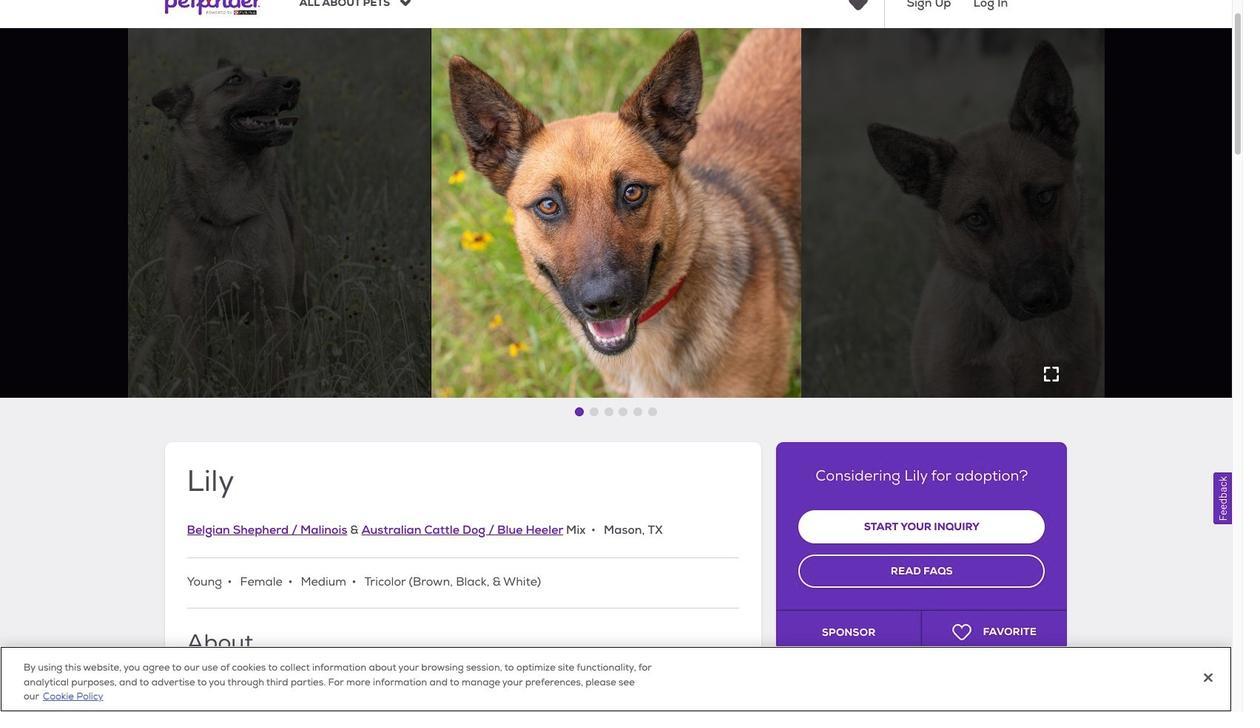 Task type: vqa. For each thing, say whether or not it's contained in the screenshot.
Pet physical characteristics element
yes



Task type: describe. For each thing, give the bounding box(es) containing it.
lily image
[[165, 668, 198, 702]]

pet physical characteristics element
[[187, 574, 739, 593]]

pet type element
[[187, 521, 663, 540]]

lily, an adoptable belgian shepherd / malinois & australian cattle dog / blue heeler mix in mason, tx_image-6 image
[[61, 28, 431, 398]]



Task type: locate. For each thing, give the bounding box(es) containing it.
lily, an adoptable belgian shepherd / malinois & australian cattle dog / blue heeler mix in mason, tx_image-1 image
[[431, 28, 801, 398]]

petfinder home image
[[165, 0, 262, 28]]

main content
[[0, 28, 1243, 713]]

lily, an adoptable belgian shepherd / malinois & australian cattle dog / blue heeler mix in mason, tx_image-2 image
[[801, 28, 1171, 398]]

advertisement element
[[811, 675, 1033, 713]]

privacy alert dialog
[[0, 647, 1232, 713]]



